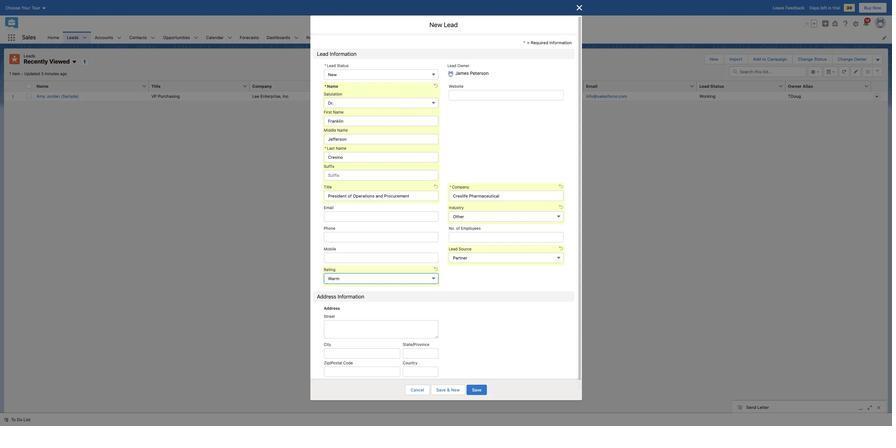Task type: locate. For each thing, give the bounding box(es) containing it.
now
[[873, 5, 882, 10]]

No. of Employees text field
[[449, 232, 563, 243]]

search... button
[[371, 18, 501, 29]]

accounts
[[95, 35, 113, 40]]

* name
[[325, 84, 338, 89]]

lead for lead status
[[699, 84, 710, 89]]

dr.
[[328, 100, 334, 106]]

0 vertical spatial address
[[317, 294, 336, 300]]

0 vertical spatial email
[[586, 84, 598, 89]]

email
[[586, 84, 598, 89], [324, 206, 334, 210]]

address
[[317, 294, 336, 300], [324, 306, 340, 311]]

updated
[[24, 71, 40, 76]]

status up working
[[711, 84, 724, 89]]

rating
[[324, 268, 336, 272]]

leads right leads image
[[24, 53, 35, 59]]

1 vertical spatial information
[[330, 51, 357, 57]]

2 horizontal spatial owner
[[854, 57, 867, 62]]

owner for lead owner
[[458, 63, 469, 68]]

recently
[[24, 58, 48, 65]]

item
[[12, 71, 20, 76]]

1 vertical spatial leads
[[24, 53, 35, 59]]

1 horizontal spatial title
[[324, 185, 332, 190]]

information down warm
[[338, 294, 364, 300]]

change status button
[[793, 54, 832, 64]]

name inside button
[[37, 84, 49, 89]]

reports
[[306, 35, 322, 40]]

company
[[252, 84, 272, 89], [452, 185, 469, 190]]

tdoug
[[788, 94, 801, 99]]

title inside button
[[151, 84, 161, 89]]

leads inside "leads" link
[[67, 35, 79, 40]]

lead status
[[699, 84, 724, 89]]

required
[[531, 40, 548, 45]]

buy now button
[[859, 3, 887, 13]]

0 horizontal spatial save
[[436, 388, 446, 393]]

*
[[523, 40, 525, 45], [325, 63, 326, 68], [325, 84, 326, 89], [325, 146, 326, 151], [450, 185, 451, 190]]

1 horizontal spatial change
[[838, 57, 853, 62]]

1 horizontal spatial save
[[472, 388, 482, 393]]

reports link
[[303, 32, 326, 44]]

leads list item
[[63, 32, 91, 44]]

company up lee
[[252, 84, 272, 89]]

1 vertical spatial address
[[324, 306, 340, 311]]

First Name text field
[[324, 116, 439, 126]]

amy
[[37, 94, 45, 99]]

1 horizontal spatial status
[[711, 84, 724, 89]]

name up the salutation
[[327, 84, 338, 89]]

Zip/Postal Code text field
[[324, 367, 400, 378]]

Lead Status, New button
[[324, 69, 439, 80]]

2 vertical spatial status
[[711, 84, 724, 89]]

working
[[699, 94, 716, 99]]

2 vertical spatial information
[[338, 294, 364, 300]]

send letter
[[746, 405, 769, 411]]

name right middle
[[337, 128, 348, 133]]

phone
[[361, 84, 374, 89], [324, 226, 335, 231]]

company element
[[250, 81, 363, 92]]

new lead
[[430, 21, 458, 28]]

1 vertical spatial title
[[324, 185, 332, 190]]

search...
[[384, 21, 401, 26]]

alias
[[803, 84, 813, 89]]

info@salesforce.com link
[[586, 93, 627, 100]]

0 horizontal spatial status
[[337, 63, 349, 68]]

2 vertical spatial owner
[[788, 84, 802, 89]]

lead source
[[449, 247, 472, 252]]

* up the salutation
[[325, 84, 326, 89]]

1 horizontal spatial leads
[[67, 35, 79, 40]]

new inside recently viewed|leads|list view element
[[710, 57, 719, 62]]

partner
[[453, 256, 467, 261]]

list
[[44, 32, 892, 44]]

0 horizontal spatial leads
[[24, 53, 35, 59]]

Street text field
[[324, 321, 439, 339]]

* for * last name
[[325, 146, 326, 151]]

None search field
[[729, 66, 807, 77]]

information up '* lead status'
[[330, 51, 357, 57]]

status for lead status
[[711, 84, 724, 89]]

1 vertical spatial status
[[337, 63, 349, 68]]

1 item • updated 3 minutes ago
[[9, 71, 67, 76]]

Website text field
[[449, 90, 563, 100]]

0 vertical spatial status
[[814, 57, 827, 62]]

* for * lead status
[[325, 63, 326, 68]]

0 horizontal spatial company
[[252, 84, 272, 89]]

0 vertical spatial owner
[[854, 57, 867, 62]]

minutes
[[45, 71, 59, 76]]

status inside button
[[814, 57, 827, 62]]

owner inside button
[[854, 57, 867, 62]]

status inside button
[[711, 84, 724, 89]]

change up owner alias element
[[838, 57, 853, 62]]

1 change from the left
[[798, 57, 813, 62]]

0 horizontal spatial change
[[798, 57, 813, 62]]

0 vertical spatial company
[[252, 84, 272, 89]]

1 horizontal spatial phone
[[361, 84, 374, 89]]

save left &
[[436, 388, 446, 393]]

0 horizontal spatial owner
[[458, 63, 469, 68]]

name right first
[[333, 110, 344, 115]]

1 save from the left
[[436, 388, 446, 393]]

title
[[151, 84, 161, 89], [324, 185, 332, 190]]

source
[[459, 247, 472, 252]]

name right last
[[336, 146, 346, 151]]

first name
[[324, 110, 344, 115]]

owner alias element
[[786, 81, 875, 92]]

0 horizontal spatial title
[[151, 84, 161, 89]]

import
[[730, 57, 742, 62]]

last
[[327, 146, 335, 151]]

0 vertical spatial title
[[151, 84, 161, 89]]

* down lead information
[[325, 63, 326, 68]]

phone inside button
[[361, 84, 374, 89]]

lead owner
[[448, 63, 469, 68]]

sales
[[22, 34, 36, 41]]

2 horizontal spatial status
[[814, 57, 827, 62]]

&
[[447, 388, 450, 393]]

city
[[324, 343, 331, 348]]

recently viewed
[[24, 58, 70, 65]]

lead inside lead status button
[[699, 84, 710, 89]]

leads image
[[9, 54, 20, 64]]

company up industry at top
[[452, 185, 469, 190]]

Suffix text field
[[324, 170, 439, 181]]

status up list view controls image
[[814, 57, 827, 62]]

Industry button
[[449, 212, 563, 222]]

jordan
[[46, 94, 60, 99]]

address down warm
[[317, 294, 336, 300]]

* left "="
[[523, 40, 525, 45]]

street
[[324, 314, 335, 319]]

* left last
[[325, 146, 326, 151]]

* for * = required information
[[523, 40, 525, 45]]

title down suffix
[[324, 185, 332, 190]]

information right the 'required'
[[550, 40, 572, 45]]

lead for lead source
[[449, 247, 458, 252]]

address up "street"
[[324, 306, 340, 311]]

amy jordan (sample) link
[[37, 93, 79, 100]]

days
[[810, 5, 819, 10]]

industry
[[449, 206, 464, 210]]

lead
[[444, 21, 458, 28], [317, 51, 328, 57], [327, 63, 336, 68], [448, 63, 456, 68], [699, 84, 710, 89], [449, 247, 458, 252]]

group
[[804, 20, 817, 27]]

1 vertical spatial company
[[452, 185, 469, 190]]

* for * company
[[450, 185, 451, 190]]

code
[[343, 361, 353, 366]]

leads inside recently viewed|leads|list view element
[[24, 53, 35, 59]]

1
[[9, 71, 11, 76]]

dashboards list item
[[263, 32, 303, 44]]

owner for change owner
[[854, 57, 867, 62]]

phone up mobile
[[324, 226, 335, 231]]

1 vertical spatial owner
[[458, 63, 469, 68]]

to
[[762, 57, 766, 62]]

opportunities
[[163, 35, 190, 40]]

Last Name text field
[[324, 152, 439, 163]]

Phone text field
[[324, 232, 439, 243]]

2 save from the left
[[472, 388, 482, 393]]

do
[[17, 418, 22, 423]]

information for address information
[[338, 294, 364, 300]]

0 vertical spatial phone
[[361, 84, 374, 89]]

3
[[41, 71, 43, 76]]

list containing home
[[44, 32, 892, 44]]

lead for lead owner
[[448, 63, 456, 68]]

email inside button
[[586, 84, 598, 89]]

info@salesforce.com
[[586, 94, 627, 99]]

add to campaign button
[[748, 54, 792, 64]]

title up vp
[[151, 84, 161, 89]]

change up list view controls image
[[798, 57, 813, 62]]

name button
[[34, 81, 142, 91]]

None text field
[[449, 191, 563, 201]]

status
[[814, 57, 827, 62], [337, 63, 349, 68], [711, 84, 724, 89]]

cell
[[24, 81, 34, 92]]

name
[[37, 84, 49, 89], [327, 84, 338, 89], [333, 110, 344, 115], [337, 128, 348, 133], [336, 146, 346, 151]]

email element
[[584, 81, 701, 92]]

0 horizontal spatial phone
[[324, 226, 335, 231]]

1 horizontal spatial email
[[586, 84, 598, 89]]

1 horizontal spatial owner
[[788, 84, 802, 89]]

save for save
[[472, 388, 482, 393]]

name up "amy" at the top left of page
[[37, 84, 49, 89]]

1 vertical spatial email
[[324, 206, 334, 210]]

change for change owner
[[838, 57, 853, 62]]

contacts
[[129, 35, 147, 40]]

change
[[798, 57, 813, 62], [838, 57, 853, 62]]

phone element
[[359, 81, 475, 92]]

letter
[[758, 405, 769, 411]]

save right &
[[472, 388, 482, 393]]

other
[[453, 214, 464, 219]]

status down lead information
[[337, 63, 349, 68]]

0 vertical spatial leads
[[67, 35, 79, 40]]

State/Province text field
[[403, 349, 439, 359]]

* up industry at top
[[450, 185, 451, 190]]

leads right home
[[67, 35, 79, 40]]

state/province
[[403, 343, 430, 348]]

phone up click to dial disabled image in the top of the page
[[361, 84, 374, 89]]

leave feedback
[[773, 5, 805, 10]]

1 vertical spatial phone
[[324, 226, 335, 231]]

recently viewed|leads|list view element
[[4, 49, 888, 414]]

2 change from the left
[[838, 57, 853, 62]]



Task type: vqa. For each thing, say whether or not it's contained in the screenshot.
compose text 'text field'
no



Task type: describe. For each thing, give the bounding box(es) containing it.
Salutation button
[[324, 98, 439, 108]]

accounts link
[[91, 32, 117, 44]]

display as table image
[[824, 66, 838, 77]]

address for address
[[324, 306, 340, 311]]

company inside company button
[[252, 84, 272, 89]]

owner alias
[[788, 84, 813, 89]]

owner alias button
[[786, 81, 864, 91]]

phone button
[[359, 81, 464, 91]]

no. of employees
[[449, 226, 481, 231]]

inverse image
[[575, 4, 583, 12]]

reports list item
[[303, 32, 334, 44]]

opportunities link
[[159, 32, 194, 44]]

•
[[21, 71, 23, 76]]

employees
[[461, 226, 481, 231]]

middle
[[324, 128, 336, 133]]

send
[[746, 405, 756, 411]]

viewed
[[49, 58, 70, 65]]

lee
[[252, 94, 259, 99]]

cell inside the recently viewed 'grid'
[[24, 81, 34, 92]]

forecasts link
[[236, 32, 263, 44]]

recently viewed grid
[[4, 81, 888, 102]]

calendar link
[[202, 32, 228, 44]]

* company
[[450, 185, 469, 190]]

City text field
[[324, 349, 400, 359]]

vp
[[151, 94, 157, 99]]

save & new
[[436, 388, 460, 393]]

vp purchasing
[[151, 94, 180, 99]]

country
[[403, 361, 417, 366]]

add to campaign
[[753, 57, 787, 62]]

lead status element
[[697, 81, 789, 92]]

feedback
[[786, 5, 805, 10]]

to
[[11, 418, 16, 423]]

action element
[[871, 81, 888, 92]]

new button
[[705, 54, 724, 64]]

status for change status
[[814, 57, 827, 62]]

dashboards
[[267, 35, 290, 40]]

middle name
[[324, 128, 348, 133]]

save for save & new
[[436, 388, 446, 393]]

inc
[[283, 94, 289, 99]]

send letter link
[[732, 402, 887, 415]]

0 vertical spatial information
[[550, 40, 572, 45]]

change status
[[798, 57, 827, 62]]

lead status button
[[697, 81, 778, 91]]

name element
[[34, 81, 153, 92]]

leave
[[773, 5, 784, 10]]

recently viewed status
[[9, 71, 24, 76]]

Mobile text field
[[324, 253, 439, 263]]

item number image
[[4, 81, 24, 91]]

Search Recently Viewed list view. search field
[[729, 66, 807, 77]]

to do list
[[11, 418, 31, 423]]

to do list button
[[0, 414, 34, 427]]

no.
[[449, 226, 455, 231]]

forecasts
[[240, 35, 259, 40]]

change for change status
[[798, 57, 813, 62]]

leads link
[[63, 32, 82, 44]]

cancel button
[[405, 385, 430, 396]]

change owner
[[838, 57, 867, 62]]

add
[[753, 57, 761, 62]]

Email text field
[[324, 212, 439, 222]]

mobile
[[324, 247, 336, 252]]

cancel
[[411, 388, 424, 393]]

first
[[324, 110, 332, 115]]

website
[[449, 84, 464, 89]]

warm
[[328, 276, 339, 282]]

none search field inside recently viewed|leads|list view element
[[729, 66, 807, 77]]

buy
[[864, 5, 872, 10]]

* for * name
[[325, 84, 326, 89]]

contacts link
[[125, 32, 151, 44]]

amy jordan (sample)
[[37, 94, 79, 99]]

(sample)
[[61, 94, 79, 99]]

name for first
[[333, 110, 344, 115]]

0 horizontal spatial email
[[324, 206, 334, 210]]

mobile element
[[471, 81, 588, 92]]

item number element
[[4, 81, 24, 92]]

suffix
[[324, 164, 334, 169]]

=
[[527, 40, 530, 45]]

1 horizontal spatial company
[[452, 185, 469, 190]]

click to dial disabled image
[[361, 93, 401, 100]]

save button
[[467, 385, 487, 396]]

salutation
[[324, 92, 342, 97]]

trial
[[833, 5, 840, 10]]

lead for lead information
[[317, 51, 328, 57]]

Title text field
[[324, 191, 439, 201]]

home link
[[44, 32, 63, 44]]

action image
[[871, 81, 888, 91]]

Middle Name text field
[[324, 134, 439, 144]]

30
[[847, 5, 852, 10]]

lead information
[[317, 51, 357, 57]]

calendar
[[206, 35, 224, 40]]

list view controls image
[[808, 66, 822, 77]]

of
[[456, 226, 460, 231]]

address for address information
[[317, 294, 336, 300]]

email button
[[584, 81, 690, 91]]

title button
[[149, 81, 243, 91]]

Country text field
[[403, 367, 439, 378]]

* = required information
[[523, 40, 572, 45]]

accounts list item
[[91, 32, 125, 44]]

name for *
[[327, 84, 338, 89]]

name for middle
[[337, 128, 348, 133]]

title element
[[149, 81, 254, 92]]

in
[[828, 5, 832, 10]]

* last name
[[325, 146, 346, 151]]

opportunities list item
[[159, 32, 202, 44]]

dashboards link
[[263, 32, 294, 44]]

contacts list item
[[125, 32, 159, 44]]

zip/postal
[[324, 361, 342, 366]]

lee enterprise, inc
[[252, 94, 289, 99]]

campaign
[[767, 57, 787, 62]]

* lead status
[[325, 63, 349, 68]]

list
[[23, 418, 31, 423]]

Lead Source button
[[449, 253, 563, 263]]

enterprise,
[[260, 94, 282, 99]]

text default image
[[4, 418, 8, 423]]

owner inside button
[[788, 84, 802, 89]]

information for lead information
[[330, 51, 357, 57]]

Rating button
[[324, 274, 439, 284]]

calendar list item
[[202, 32, 236, 44]]



